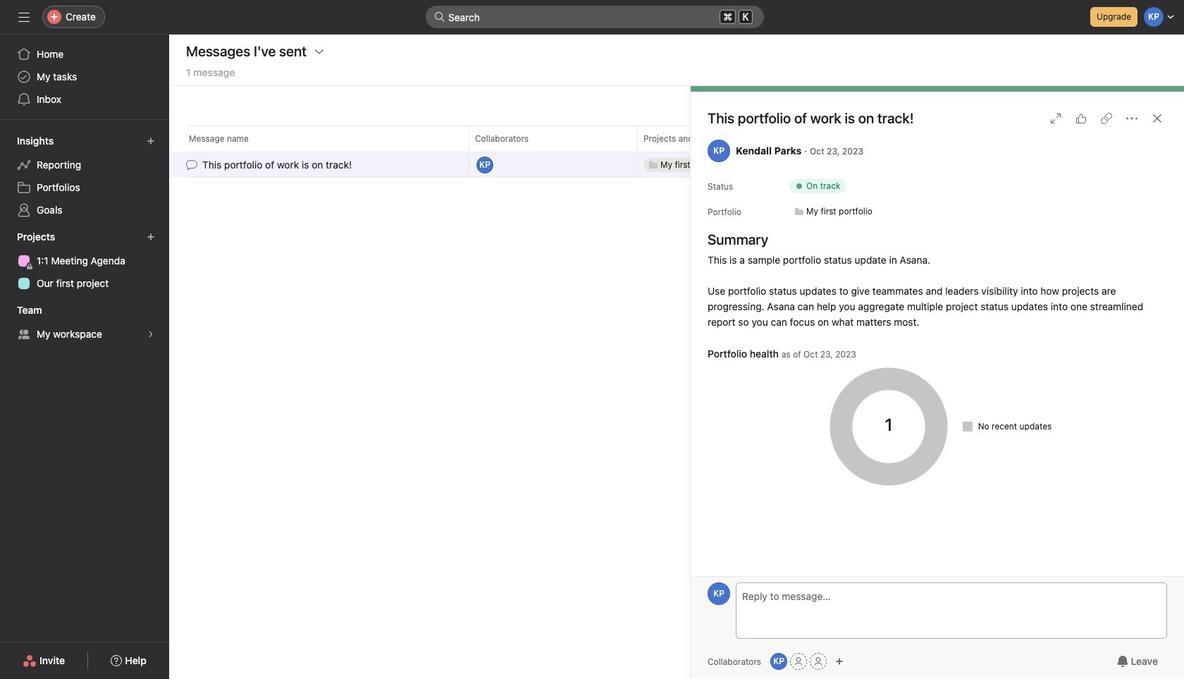 Task type: locate. For each thing, give the bounding box(es) containing it.
prominent image
[[434, 11, 446, 23]]

actions image
[[314, 46, 325, 57]]

cell
[[638, 152, 807, 178]]

column header
[[186, 126, 473, 152], [469, 126, 642, 152]]

tree grid
[[169, 151, 858, 179]]

insights element
[[0, 128, 169, 224]]

open user profile image
[[708, 583, 731, 605]]

hide sidebar image
[[18, 11, 30, 23]]

None field
[[426, 6, 765, 28]]

row
[[169, 126, 858, 152], [169, 151, 858, 179], [186, 151, 841, 152]]



Task type: vqa. For each thing, say whether or not it's contained in the screenshot.
Add or remove collaborators icon
yes



Task type: describe. For each thing, give the bounding box(es) containing it.
add or remove collaborators image
[[836, 657, 844, 666]]

copy link image
[[1102, 113, 1113, 124]]

close this status update image
[[1152, 113, 1164, 124]]

0 likes. click to like this task image
[[1076, 113, 1088, 124]]

projects element
[[0, 224, 169, 298]]

add or remove collaborators image
[[771, 653, 788, 670]]

teams element
[[0, 298, 169, 348]]

global element
[[0, 35, 169, 119]]

new project or portfolio image
[[147, 233, 155, 241]]

see details, my workspace image
[[147, 330, 155, 339]]

new insights image
[[147, 137, 155, 145]]

full screen image
[[1051, 113, 1062, 124]]

Search tasks, projects, and more text field
[[426, 6, 765, 28]]

more actions image
[[1127, 113, 1138, 124]]

1 column header from the left
[[186, 126, 473, 152]]

conversation name for this portfolio of work is on track! cell
[[169, 152, 469, 178]]

2 column header from the left
[[469, 126, 642, 152]]



